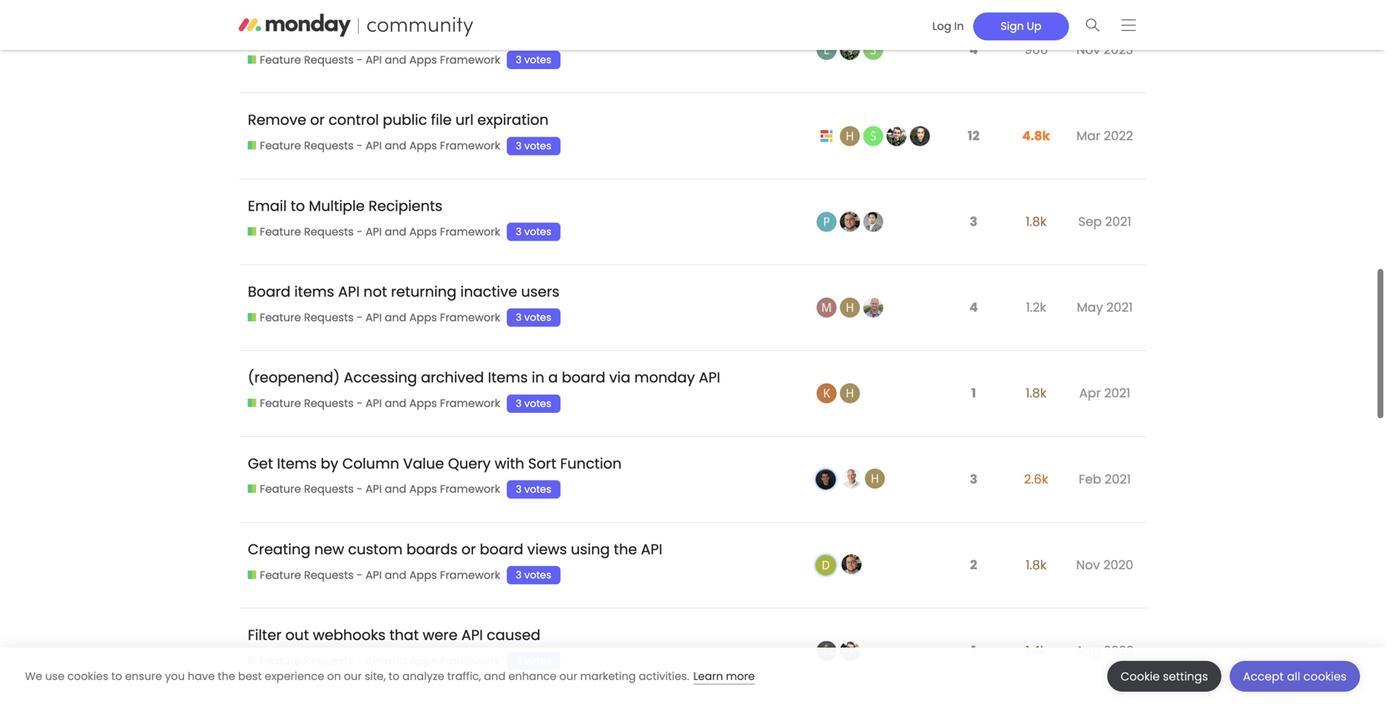 Task type: vqa. For each thing, say whether or not it's contained in the screenshot.
1st Requests from the top
yes



Task type: describe. For each thing, give the bounding box(es) containing it.
feature requests - api and apps framework link for webhooks
[[248, 654, 500, 669]]

feature requests - api and apps framework for custom
[[260, 568, 500, 583]]

feature requests - api and apps framework link for custom
[[248, 568, 500, 583]]

yogev david - most recent poster image
[[910, 126, 930, 146]]

feature for monday_sdk
[[260, 53, 301, 68]]

0 horizontal spatial items
[[277, 454, 317, 474]]

feature for (reopenend)
[[260, 396, 301, 411]]

using
[[571, 540, 610, 560]]

remove
[[248, 110, 306, 130]]

best
[[238, 669, 262, 684]]

3 votes from the top
[[524, 225, 551, 239]]

2021 inside 'link'
[[1105, 213, 1131, 231]]

feature for creating
[[260, 568, 301, 583]]

and for by
[[385, 482, 406, 497]]

all
[[1287, 669, 1300, 685]]

api right were
[[461, 626, 483, 646]]

dialog containing cookie settings
[[0, 648, 1385, 706]]

log in
[[932, 19, 964, 34]]

apps for boards
[[409, 568, 437, 583]]

more
[[726, 669, 755, 684]]

feature requests - api and apps framework link for multiple
[[248, 224, 500, 240]]

1 horizontal spatial items
[[488, 368, 528, 388]]

marketing
[[580, 669, 636, 684]]

votes for programatically
[[524, 53, 551, 67]]

apr 2021
[[1079, 385, 1130, 402]]

0 vertical spatial board
[[562, 368, 605, 388]]

remove or control public file url expiration
[[248, 110, 549, 130]]

barry - original poster image
[[817, 641, 837, 661]]

feature requests - api and apps framework link for archived
[[248, 396, 500, 411]]

2 button
[[966, 547, 981, 584]]

2 vertical spatial helen - frequent poster image
[[865, 469, 885, 489]]

2
[[970, 556, 977, 574]]

and for team
[[385, 53, 406, 68]]

4 for monday_sdk add team as subscribers programatically
[[970, 41, 978, 59]]

api right monday
[[699, 368, 720, 388]]

1 horizontal spatial the
[[614, 540, 637, 560]]

have
[[188, 669, 215, 684]]

1 for (reopenend) accessing archived items in a board via monday api
[[971, 385, 976, 402]]

2 horizontal spatial to
[[389, 669, 400, 684]]

recipients
[[369, 196, 443, 216]]

0 horizontal spatial board
[[480, 540, 523, 560]]

tags list for url
[[507, 137, 569, 155]]

ensure
[[125, 669, 162, 684]]

column
[[342, 454, 399, 474]]

2021 for with
[[1105, 470, 1131, 488]]

1.4k
[[1026, 642, 1047, 660]]

sep 2021 link
[[1074, 200, 1136, 243]]

bas de bruin - frequent poster image
[[842, 469, 862, 489]]

0 horizontal spatial to
[[111, 669, 122, 684]]

and for archived
[[385, 396, 406, 411]]

learn more link
[[693, 669, 755, 685]]

2023
[[1104, 41, 1133, 59]]

1 vertical spatial or
[[461, 540, 476, 560]]

accept
[[1243, 669, 1284, 685]]

settings
[[1163, 669, 1208, 685]]

board items api not returning inactive users link
[[248, 269, 560, 314]]

feature requests - api and apps framework for api
[[260, 310, 500, 325]]

webhooks
[[313, 626, 386, 646]]

framework for file
[[440, 138, 500, 153]]

1 button for (reopenend) accessing archived items in a board via monday api
[[967, 375, 980, 412]]

creating new custom boards or board views using the api link
[[248, 527, 662, 572]]

on
[[327, 669, 341, 684]]

subscribers
[[441, 24, 524, 44]]

get
[[248, 454, 273, 474]]

cookie
[[1121, 669, 1160, 685]]

votes for query
[[524, 483, 551, 496]]

1 horizontal spatial to
[[291, 196, 305, 216]]

get items by column value query with sort function
[[248, 454, 622, 474]]

robert - original poster image
[[817, 384, 837, 404]]

not
[[364, 282, 387, 302]]

alex savchuk - frequent poster image
[[840, 40, 860, 60]]

framework for in
[[440, 396, 500, 411]]

feature requests - api and apps framework for team
[[260, 53, 500, 68]]

2020 for creating new custom boards or board views using the api
[[1103, 556, 1134, 574]]

api down accessing
[[366, 396, 382, 411]]

api up site,
[[366, 654, 382, 669]]

may 2021 link
[[1073, 286, 1137, 329]]

cookie settings button
[[1108, 661, 1222, 692]]

2.6k
[[1024, 470, 1048, 488]]

custom
[[348, 540, 403, 560]]

requests for items
[[304, 310, 354, 325]]

we use cookies to ensure you have the best experience on our site, to analyze traffic, and enhance our marketing activities. learn more
[[25, 669, 755, 684]]

inactive
[[460, 282, 517, 302]]

learn
[[693, 669, 723, 684]]

programatically
[[528, 24, 644, 44]]

value
[[403, 454, 444, 474]]

feature for board
[[260, 310, 301, 325]]

monday_sdk
[[248, 24, 341, 44]]

3 for (reopenend) accessing archived items in a board via monday api
[[516, 397, 522, 410]]

by
[[321, 454, 338, 474]]

feature requests - api and apps framework for webhooks
[[260, 654, 500, 669]]

you
[[165, 669, 185, 684]]

api left not
[[338, 282, 360, 302]]

votes for a
[[524, 397, 551, 410]]

accept all cookies
[[1243, 669, 1347, 685]]

votes for url
[[524, 139, 551, 153]]

that
[[390, 626, 419, 646]]

multiple
[[309, 196, 365, 216]]

api down not
[[366, 310, 382, 325]]

analyze
[[402, 669, 444, 684]]

site,
[[365, 669, 386, 684]]

we
[[25, 669, 42, 684]]

users
[[521, 282, 560, 302]]

navigation containing log in
[[917, 7, 1147, 43]]

email
[[248, 196, 287, 216]]

in
[[954, 19, 964, 34]]

monday_sdk add team as subscribers programatically
[[248, 24, 644, 44]]

sign
[[1001, 19, 1024, 34]]

api down control
[[366, 138, 382, 153]]

12 button
[[964, 117, 984, 155]]

creating new custom boards or board views using the api
[[248, 540, 662, 560]]

3 for board items api not returning inactive users
[[516, 311, 522, 325]]

requests for items
[[304, 482, 354, 497]]

monday
[[634, 368, 695, 388]]

apps for not
[[409, 310, 437, 325]]

3 votes for a
[[516, 397, 551, 410]]

nov 2023 link
[[1072, 28, 1137, 71]]

feature requests - api and apps framework link for api
[[248, 310, 500, 325]]

file
[[431, 110, 452, 130]]

and inside 'dialog'
[[484, 669, 506, 684]]

via
[[609, 368, 631, 388]]

requests for or
[[304, 138, 354, 153]]

and for custom
[[385, 568, 406, 583]]

experience
[[265, 669, 324, 684]]

archived
[[421, 368, 484, 388]]

apps for column
[[409, 482, 437, 497]]

3 votes for programatically
[[516, 53, 551, 67]]

requests for add
[[304, 53, 354, 68]]

email to multiple recipients link
[[248, 184, 443, 229]]

apr
[[1079, 385, 1101, 402]]

tags list for api
[[507, 652, 569, 671]]

apps for that
[[409, 654, 437, 669]]

expiration
[[477, 110, 549, 130]]

3 votes for board
[[516, 568, 551, 582]]

3 votes for inactive
[[516, 311, 551, 325]]

api down the email to multiple recipients
[[366, 224, 382, 239]]

requests for accessing
[[304, 396, 354, 411]]

email to multiple recipients
[[248, 196, 443, 216]]

2 our from the left
[[559, 669, 577, 684]]

(reopenend)
[[248, 368, 340, 388]]

enhance
[[508, 669, 557, 684]]

3 votes link for a
[[507, 395, 561, 413]]

vp - original poster, most recent poster image
[[815, 555, 837, 576]]



Task type: locate. For each thing, give the bounding box(es) containing it.
items left in
[[488, 368, 528, 388]]

cookie settings
[[1121, 669, 1208, 685]]

new
[[314, 540, 344, 560]]

helen - most recent poster image
[[840, 384, 860, 404]]

public
[[383, 110, 427, 130]]

1 - from the top
[[357, 53, 363, 68]]

daniel silva - frequent poster image right pete ambrose - original poster image
[[840, 212, 860, 232]]

0 horizontal spatial the
[[218, 669, 235, 684]]

4 for board items api not returning inactive users
[[970, 299, 978, 317]]

menu image
[[1122, 19, 1136, 31]]

feature requests - api and apps framework link down add
[[248, 53, 500, 68]]

- down accessing
[[357, 396, 363, 411]]

2021 for users
[[1107, 299, 1133, 317]]

helen - frequent poster image for remove or control public file url expiration
[[840, 126, 860, 146]]

1.8k
[[1026, 213, 1047, 231], [1026, 385, 1047, 402], [1026, 556, 1047, 574]]

0 vertical spatial nov
[[1077, 41, 1100, 59]]

tags list for board
[[507, 566, 569, 585]]

1 vertical spatial the
[[218, 669, 235, 684]]

- for by
[[357, 482, 363, 497]]

5 3 votes link from the top
[[507, 395, 561, 413]]

1 feature requests - api and apps framework link from the top
[[248, 53, 500, 68]]

log
[[932, 19, 951, 34]]

2 framework from the top
[[440, 138, 500, 153]]

as
[[420, 24, 438, 44]]

1 vertical spatial 4
[[970, 299, 978, 317]]

filter out webhooks that were api caused
[[248, 626, 541, 646]]

1 our from the left
[[344, 669, 362, 684]]

requests for out
[[304, 654, 354, 669]]

apps for public
[[409, 138, 437, 153]]

feature requests - api and apps framework link
[[248, 53, 500, 68], [248, 138, 500, 154], [248, 224, 500, 240], [248, 310, 500, 325], [248, 396, 500, 411], [248, 482, 500, 497], [248, 568, 500, 583], [248, 654, 500, 669]]

5 feature requests - api and apps framework link from the top
[[248, 396, 500, 411]]

michael j marshall - original poster image
[[817, 298, 837, 318]]

board right a
[[562, 368, 605, 388]]

1 1 button from the top
[[967, 375, 980, 412]]

3 for creating new custom boards or board views using the api
[[516, 568, 522, 582]]

items
[[294, 282, 334, 302]]

requests for new
[[304, 568, 354, 583]]

apps down "boards"
[[409, 568, 437, 583]]

3 votes link for inactive
[[507, 309, 561, 327]]

framework down the inactive
[[440, 310, 500, 325]]

5 3 votes from the top
[[516, 397, 551, 410]]

5 feature requests - api and apps framework from the top
[[260, 396, 500, 411]]

8 3 votes from the top
[[516, 654, 551, 668]]

requests down by
[[304, 482, 354, 497]]

0 vertical spatial 3 button
[[966, 203, 982, 241]]

feature requests - api and apps framework link for by
[[248, 482, 500, 497]]

votes down in
[[524, 397, 551, 410]]

3 votes down users
[[516, 311, 551, 325]]

board left "views"
[[480, 540, 523, 560]]

8 framework from the top
[[440, 654, 500, 669]]

1 for filter out webhooks that were api caused
[[971, 642, 976, 660]]

remove or control public file url expiration link
[[248, 98, 549, 143]]

1 3 votes from the top
[[516, 53, 551, 67]]

2 3 votes link from the top
[[507, 137, 561, 155]]

tags list up users
[[507, 223, 569, 241]]

1
[[971, 385, 976, 402], [971, 642, 976, 660]]

tags list for a
[[507, 395, 569, 413]]

apr 2021 link
[[1075, 372, 1135, 415]]

daniel silva - frequent poster image
[[840, 212, 860, 232], [842, 555, 862, 575]]

5 tags list from the top
[[507, 395, 569, 413]]

3 votes link down "views"
[[507, 566, 561, 585]]

cookies inside button
[[1304, 669, 1347, 685]]

requests down the new
[[304, 568, 354, 583]]

2 apps from the top
[[409, 138, 437, 153]]

feature for filter
[[260, 654, 301, 669]]

function
[[560, 454, 622, 474]]

votes up users
[[524, 225, 551, 239]]

query
[[448, 454, 491, 474]]

may
[[1077, 299, 1103, 317]]

feature up experience
[[260, 654, 301, 669]]

api down column at the left bottom of the page
[[366, 482, 382, 497]]

6 framework from the top
[[440, 482, 500, 497]]

7 - from the top
[[357, 568, 363, 583]]

3 button for email to multiple recipients
[[966, 203, 982, 241]]

- down the custom
[[357, 568, 363, 583]]

5 feature from the top
[[260, 396, 301, 411]]

3 votes link for api
[[507, 652, 561, 671]]

url
[[456, 110, 474, 130]]

3 votes for query
[[516, 483, 551, 496]]

tags list down sort
[[507, 481, 569, 499]]

1 feature from the top
[[260, 53, 301, 68]]

3 for monday_sdk add team as subscribers programatically
[[516, 53, 522, 67]]

items left by
[[277, 454, 317, 474]]

0 horizontal spatial or
[[310, 110, 325, 130]]

to right the email
[[291, 196, 305, 216]]

shanee radzewsky - most recent poster image
[[863, 40, 883, 60]]

the inside 'dialog'
[[218, 669, 235, 684]]

1 vertical spatial board
[[480, 540, 523, 560]]

4 - from the top
[[357, 310, 363, 325]]

5 framework from the top
[[440, 396, 500, 411]]

framework up the inactive
[[440, 224, 500, 239]]

5 votes from the top
[[524, 397, 551, 410]]

3 votes up users
[[516, 225, 551, 239]]

tags list down in
[[507, 395, 569, 413]]

0 horizontal spatial cookies
[[67, 669, 108, 684]]

alex savchuk - frequent poster image
[[887, 126, 907, 146]]

0 vertical spatial daniel silva - frequent poster image
[[840, 212, 860, 232]]

feb 2021 link
[[1075, 458, 1135, 501]]

api down the custom
[[366, 568, 382, 583]]

2 nov from the top
[[1076, 556, 1100, 574]]

0 vertical spatial items
[[488, 368, 528, 388]]

- down 'webhooks'
[[357, 654, 363, 669]]

6 feature requests - api and apps framework from the top
[[260, 482, 500, 497]]

feature requests - api and apps framework down remove or control public file url expiration on the top of the page
[[260, 138, 500, 153]]

- for archived
[[357, 396, 363, 411]]

2 requests from the top
[[304, 138, 354, 153]]

3 votes link down expiration
[[507, 137, 561, 155]]

7 votes from the top
[[524, 568, 551, 582]]

feature requests - api and apps framework for control
[[260, 138, 500, 153]]

helen - frequent poster image
[[840, 126, 860, 146], [840, 298, 860, 318], [865, 469, 885, 489]]

requests down multiple
[[304, 224, 354, 239]]

feb 2021
[[1079, 470, 1131, 488]]

david - original poster, most recent poster image
[[815, 469, 837, 490]]

1 3 button from the top
[[966, 203, 982, 241]]

apps for as
[[409, 53, 437, 68]]

votes down expiration
[[524, 139, 551, 153]]

7 framework from the top
[[440, 568, 500, 583]]

6 3 votes link from the top
[[507, 481, 561, 499]]

sep 2021
[[1078, 213, 1131, 231]]

feature down the email
[[260, 224, 301, 239]]

tags list for inactive
[[507, 309, 569, 327]]

and down team
[[385, 53, 406, 68]]

framework down the query
[[440, 482, 500, 497]]

7 feature from the top
[[260, 568, 301, 583]]

5 apps from the top
[[409, 396, 437, 411]]

in
[[532, 368, 544, 388]]

apps down 'value'
[[409, 482, 437, 497]]

6 apps from the top
[[409, 482, 437, 497]]

4 framework from the top
[[440, 310, 500, 325]]

and for control
[[385, 138, 406, 153]]

requests for to
[[304, 224, 354, 239]]

daniel silva - frequent poster image right vp - original poster, most recent poster "image"
[[842, 555, 862, 575]]

and down accessing
[[385, 396, 406, 411]]

cookies right all
[[1304, 669, 1347, 685]]

2 - from the top
[[357, 138, 363, 153]]

board items api not returning inactive users
[[248, 282, 560, 302]]

or right "boards"
[[461, 540, 476, 560]]

framework down creating new custom boards or board views using the api at left
[[440, 568, 500, 583]]

3 votes link down in
[[507, 395, 561, 413]]

8 - from the top
[[357, 654, 363, 669]]

1 votes from the top
[[524, 53, 551, 67]]

3 votes down in
[[516, 397, 551, 410]]

2 4 from the top
[[970, 299, 978, 317]]

3 for get items by column value query with sort function
[[516, 483, 522, 496]]

0 vertical spatial 4
[[970, 41, 978, 59]]

1 1.8k from the top
[[1026, 213, 1047, 231]]

ronen babayoff @ easyapps - original poster image
[[817, 126, 837, 146]]

7 feature requests - api and apps framework from the top
[[260, 568, 500, 583]]

1 horizontal spatial board
[[562, 368, 605, 388]]

4 3 votes from the top
[[516, 311, 551, 325]]

5 - from the top
[[357, 396, 363, 411]]

dialog
[[0, 648, 1385, 706]]

7 3 votes from the top
[[516, 568, 551, 582]]

caused
[[487, 626, 541, 646]]

6 votes from the top
[[524, 483, 551, 496]]

1 vertical spatial 4 button
[[965, 289, 982, 327]]

3 feature requests - api and apps framework link from the top
[[248, 224, 500, 240]]

nov for monday_sdk add team as subscribers programatically
[[1077, 41, 1100, 59]]

feature for email
[[260, 224, 301, 239]]

tags list down programatically
[[507, 51, 569, 69]]

2 3 votes from the top
[[516, 139, 551, 153]]

log in button
[[923, 12, 973, 40]]

may 2021
[[1077, 299, 1133, 317]]

- for webhooks
[[357, 654, 363, 669]]

2 1.8k from the top
[[1026, 385, 1047, 402]]

the left 'best'
[[218, 669, 235, 684]]

mar 2022 link
[[1072, 114, 1137, 157]]

2 vertical spatial 1.8k
[[1026, 556, 1047, 574]]

aug 2020 link
[[1072, 630, 1138, 673]]

nov 2020
[[1076, 556, 1134, 574]]

requests up on
[[304, 654, 354, 669]]

were
[[423, 626, 458, 646]]

2021 right feb
[[1105, 470, 1131, 488]]

nov
[[1077, 41, 1100, 59], [1076, 556, 1100, 574]]

feature down remove
[[260, 138, 301, 153]]

1 horizontal spatial or
[[461, 540, 476, 560]]

aug
[[1076, 642, 1101, 660]]

apps down returning
[[409, 310, 437, 325]]

and for multiple
[[385, 224, 406, 239]]

3 apps from the top
[[409, 224, 437, 239]]

tags list down users
[[507, 309, 569, 327]]

tags list for query
[[507, 481, 569, 499]]

0 vertical spatial helen - frequent poster image
[[840, 126, 860, 146]]

1 vertical spatial nov
[[1076, 556, 1100, 574]]

4 3 votes link from the top
[[507, 309, 561, 327]]

feature for remove
[[260, 138, 301, 153]]

apps down archived
[[409, 396, 437, 411]]

1 vertical spatial 2020
[[1104, 642, 1134, 660]]

(reopenend) accessing archived items in a board via monday api
[[248, 368, 720, 388]]

nov 2023
[[1077, 41, 1133, 59]]

3 votes link for url
[[507, 137, 561, 155]]

mar
[[1077, 127, 1100, 145]]

board
[[248, 282, 291, 302]]

3 votes for url
[[516, 139, 551, 153]]

1 3 votes link from the top
[[507, 51, 561, 69]]

1 vertical spatial daniel silva - frequent poster image
[[842, 555, 862, 575]]

2020 for filter out webhooks that were api caused
[[1104, 642, 1134, 660]]

5 requests from the top
[[304, 396, 354, 411]]

votes for api
[[524, 654, 551, 668]]

966
[[1024, 41, 1048, 59]]

get items by column value query with sort function link
[[248, 441, 622, 486]]

3 for remove or control public file url expiration
[[516, 139, 522, 153]]

framework down url
[[440, 138, 500, 153]]

and for api
[[385, 310, 406, 325]]

feature requests - api and apps framework link down the email to multiple recipients
[[248, 224, 500, 240]]

nov for creating new custom boards or board views using the api
[[1076, 556, 1100, 574]]

feature requests - api and apps framework link down column at the left bottom of the page
[[248, 482, 500, 497]]

7 tags list from the top
[[507, 566, 569, 585]]

feature down creating
[[260, 568, 301, 583]]

helen - frequent poster image left shubhanshu - frequent poster icon on the top of page
[[840, 126, 860, 146]]

3 for filter out webhooks that were api caused
[[516, 654, 522, 668]]

framework for returning
[[440, 310, 500, 325]]

3 3 votes link from the top
[[507, 223, 561, 241]]

4 button right in
[[965, 31, 982, 69]]

and down recipients
[[385, 224, 406, 239]]

3 feature from the top
[[260, 224, 301, 239]]

tags list
[[507, 51, 569, 69], [507, 137, 569, 155], [507, 223, 569, 241], [507, 309, 569, 327], [507, 395, 569, 413], [507, 481, 569, 499], [507, 566, 569, 585], [507, 652, 569, 671]]

our right on
[[344, 669, 362, 684]]

eric white - original poster image
[[817, 40, 837, 60]]

feature requests - api and apps framework down not
[[260, 310, 500, 325]]

1 vertical spatial 1 button
[[967, 633, 980, 670]]

mar 2022
[[1077, 127, 1133, 145]]

4 apps from the top
[[409, 310, 437, 325]]

boards
[[406, 540, 458, 560]]

apps up analyze
[[409, 654, 437, 669]]

8 votes from the top
[[524, 654, 551, 668]]

framework for were
[[440, 654, 500, 669]]

framework for or
[[440, 568, 500, 583]]

2 feature requests - api and apps framework link from the top
[[248, 138, 500, 154]]

4 button
[[965, 31, 982, 69], [965, 289, 982, 327]]

and down board items api not returning inactive users
[[385, 310, 406, 325]]

- for control
[[357, 138, 363, 153]]

2 tags list from the top
[[507, 137, 569, 155]]

7 3 votes link from the top
[[507, 566, 561, 585]]

1 vertical spatial 1.8k
[[1026, 385, 1047, 402]]

tags list down caused
[[507, 652, 569, 671]]

and down remove or control public file url expiration on the top of the page
[[385, 138, 406, 153]]

2 3 button from the top
[[966, 461, 982, 498]]

- for custom
[[357, 568, 363, 583]]

1 horizontal spatial cookies
[[1304, 669, 1347, 685]]

feature requests - api and apps framework link down accessing
[[248, 396, 500, 411]]

tags list down expiration
[[507, 137, 569, 155]]

tags list for programatically
[[507, 51, 569, 69]]

feature down board
[[260, 310, 301, 325]]

1 framework from the top
[[440, 53, 500, 68]]

the
[[614, 540, 637, 560], [218, 669, 235, 684]]

sep
[[1078, 213, 1102, 231]]

2022
[[1104, 127, 1133, 145]]

3 votes link for query
[[507, 481, 561, 499]]

api down add
[[366, 53, 382, 68]]

feature requests - api and apps framework link for control
[[248, 138, 500, 154]]

shubhanshu - frequent poster image
[[863, 126, 883, 146]]

4 feature from the top
[[260, 310, 301, 325]]

- for team
[[357, 53, 363, 68]]

2 4 button from the top
[[965, 289, 982, 327]]

and up we use cookies to ensure you have the best experience on our site, to analyze traffic, and enhance our marketing activities. learn more
[[385, 654, 406, 669]]

feb
[[1079, 470, 1101, 488]]

pete ambrose - original poster image
[[817, 212, 837, 232]]

3 3 votes from the top
[[516, 225, 551, 239]]

helen - frequent poster image for board items api not returning inactive users
[[840, 298, 860, 318]]

8 feature from the top
[[260, 654, 301, 669]]

3 - from the top
[[357, 224, 363, 239]]

traffic,
[[447, 669, 481, 684]]

(reopenend) accessing archived items in a board via monday api link
[[248, 355, 720, 400]]

and for webhooks
[[385, 654, 406, 669]]

7 requests from the top
[[304, 568, 354, 583]]

2 1 from the top
[[971, 642, 976, 660]]

0 vertical spatial the
[[614, 540, 637, 560]]

8 feature requests - api and apps framework link from the top
[[248, 654, 500, 669]]

or left control
[[310, 110, 325, 130]]

tags list down "views"
[[507, 566, 569, 585]]

3 votes link for board
[[507, 566, 561, 585]]

6 feature from the top
[[260, 482, 301, 497]]

or
[[310, 110, 325, 130], [461, 540, 476, 560]]

0 vertical spatial 4 button
[[965, 31, 982, 69]]

1 vertical spatial helen - frequent poster image
[[840, 298, 860, 318]]

control
[[329, 110, 379, 130]]

requests down add
[[304, 53, 354, 68]]

8 apps from the top
[[409, 654, 437, 669]]

out
[[285, 626, 309, 646]]

4.8k
[[1022, 127, 1050, 145]]

1 1 from the top
[[971, 385, 976, 402]]

1.8k left sep
[[1026, 213, 1047, 231]]

and down the custom
[[385, 568, 406, 583]]

cookies for use
[[67, 669, 108, 684]]

12
[[968, 127, 980, 145]]

6 tags list from the top
[[507, 481, 569, 499]]

4 button for board items api not returning inactive users
[[965, 289, 982, 327]]

to right site,
[[389, 669, 400, 684]]

3 votes link up users
[[507, 223, 561, 241]]

feature requests - api and apps framework up site,
[[260, 654, 500, 669]]

accept all cookies button
[[1230, 661, 1360, 692]]

items
[[488, 368, 528, 388], [277, 454, 317, 474]]

and right traffic,
[[484, 669, 506, 684]]

4 tags list from the top
[[507, 309, 569, 327]]

feature requests - api and apps framework for archived
[[260, 396, 500, 411]]

1 nov from the top
[[1077, 41, 1100, 59]]

1 button
[[967, 375, 980, 412], [967, 633, 980, 670]]

nov 2020 link
[[1072, 544, 1138, 587]]

feature down the monday_sdk
[[260, 53, 301, 68]]

7 apps from the top
[[409, 568, 437, 583]]

0 vertical spatial 1 button
[[967, 375, 980, 412]]

framework for value
[[440, 482, 500, 497]]

3 framework from the top
[[440, 224, 500, 239]]

- for multiple
[[357, 224, 363, 239]]

requests down items
[[304, 310, 354, 325]]

8 requests from the top
[[304, 654, 354, 669]]

3 1.8k from the top
[[1026, 556, 1047, 574]]

0 vertical spatial 2020
[[1103, 556, 1134, 574]]

1 cookies from the left
[[67, 669, 108, 684]]

feature requests - api and apps framework for by
[[260, 482, 500, 497]]

8 tags list from the top
[[507, 652, 569, 671]]

feature down get
[[260, 482, 301, 497]]

votes for board
[[524, 568, 551, 582]]

feature requests - api and apps framework link down control
[[248, 138, 500, 154]]

1 4 button from the top
[[965, 31, 982, 69]]

2021 for board
[[1104, 385, 1130, 402]]

feature requests - api and apps framework down the custom
[[260, 568, 500, 583]]

1 4 from the top
[[970, 41, 978, 59]]

6 feature requests - api and apps framework link from the top
[[248, 482, 500, 497]]

2 feature from the top
[[260, 138, 301, 153]]

2 feature requests - api and apps framework from the top
[[260, 138, 500, 153]]

1.2k
[[1026, 299, 1046, 317]]

and down column at the left bottom of the page
[[385, 482, 406, 497]]

1 horizontal spatial our
[[559, 669, 577, 684]]

- down control
[[357, 138, 363, 153]]

sign up
[[1001, 19, 1042, 34]]

1 vertical spatial 1
[[971, 642, 976, 660]]

1.8k for the
[[1026, 556, 1047, 574]]

aug 2020
[[1076, 642, 1134, 660]]

daniel silva - frequent poster image for creating new custom boards or board views using the api
[[842, 555, 862, 575]]

votes
[[524, 53, 551, 67], [524, 139, 551, 153], [524, 225, 551, 239], [524, 311, 551, 325], [524, 397, 551, 410], [524, 483, 551, 496], [524, 568, 551, 582], [524, 654, 551, 668]]

navigation
[[917, 7, 1147, 43]]

3 requests from the top
[[304, 224, 354, 239]]

sign up button
[[973, 12, 1069, 40]]

daniel silva - frequent poster image for email to multiple recipients
[[840, 212, 860, 232]]

1 apps from the top
[[409, 53, 437, 68]]

zweitze de vries - most recent poster image
[[863, 298, 883, 318]]

1 feature requests - api and apps framework from the top
[[260, 53, 500, 68]]

2 cookies from the left
[[1304, 669, 1347, 685]]

donald cornel - most recent poster image
[[863, 212, 883, 232]]

monday_sdk add team as subscribers programatically link
[[248, 12, 644, 57]]

1 requests from the top
[[304, 53, 354, 68]]

3 votes link down caused
[[507, 652, 561, 671]]

4 votes from the top
[[524, 311, 551, 325]]

feature requests - api and apps framework link down the custom
[[248, 568, 500, 583]]

0 vertical spatial 1.8k
[[1026, 213, 1047, 231]]

apps down file
[[409, 138, 437, 153]]

apps down recipients
[[409, 224, 437, 239]]

0 horizontal spatial our
[[344, 669, 362, 684]]

feature requests - api and apps framework down recipients
[[260, 224, 500, 239]]

feature for get
[[260, 482, 301, 497]]

filter
[[248, 626, 282, 646]]

accessing
[[344, 368, 417, 388]]

1 vertical spatial items
[[277, 454, 317, 474]]

framework down subscribers at the top left
[[440, 53, 500, 68]]

votes down users
[[524, 311, 551, 325]]

3 tags list from the top
[[507, 223, 569, 241]]

search image
[[1086, 19, 1100, 31]]

feature requests - api and apps framework link for team
[[248, 53, 500, 68]]

sort
[[528, 454, 556, 474]]

3 votes
[[516, 53, 551, 67], [516, 139, 551, 153], [516, 225, 551, 239], [516, 311, 551, 325], [516, 397, 551, 410], [516, 483, 551, 496], [516, 568, 551, 582], [516, 654, 551, 668]]

7 feature requests - api and apps framework link from the top
[[248, 568, 500, 583]]

a
[[548, 368, 558, 388]]

3 votes link for programatically
[[507, 51, 561, 69]]

0 vertical spatial or
[[310, 110, 325, 130]]

monday community forum image
[[239, 13, 505, 37]]

4 button for monday_sdk add team as subscribers programatically
[[965, 31, 982, 69]]

2 1 button from the top
[[967, 633, 980, 670]]

- down column at the left bottom of the page
[[357, 482, 363, 497]]

1.8k right 2
[[1026, 556, 1047, 574]]

1.8k for monday
[[1026, 385, 1047, 402]]

3 feature requests - api and apps framework from the top
[[260, 224, 500, 239]]

api right 'using'
[[641, 540, 662, 560]]

requests down the (reopenend)
[[304, 396, 354, 411]]

2021 right apr
[[1104, 385, 1130, 402]]

3 votes down expiration
[[516, 139, 551, 153]]

1 vertical spatial 3 button
[[966, 461, 982, 498]]

2 votes from the top
[[524, 139, 551, 153]]

team
[[378, 24, 417, 44]]

with
[[495, 454, 524, 474]]

3 votes up enhance
[[516, 654, 551, 668]]

1 button for filter out webhooks that were api caused
[[967, 633, 980, 670]]

3 for email to multiple recipients
[[516, 225, 522, 239]]

alex savchuk - most recent poster image
[[840, 641, 860, 661]]

framework for subscribers
[[440, 53, 500, 68]]

views
[[527, 540, 567, 560]]

6 3 votes from the top
[[516, 483, 551, 496]]

- for api
[[357, 310, 363, 325]]

0 vertical spatial 1
[[971, 385, 976, 402]]

8 feature requests - api and apps framework from the top
[[260, 654, 500, 669]]

3 button for get items by column value query with sort function
[[966, 461, 982, 498]]



